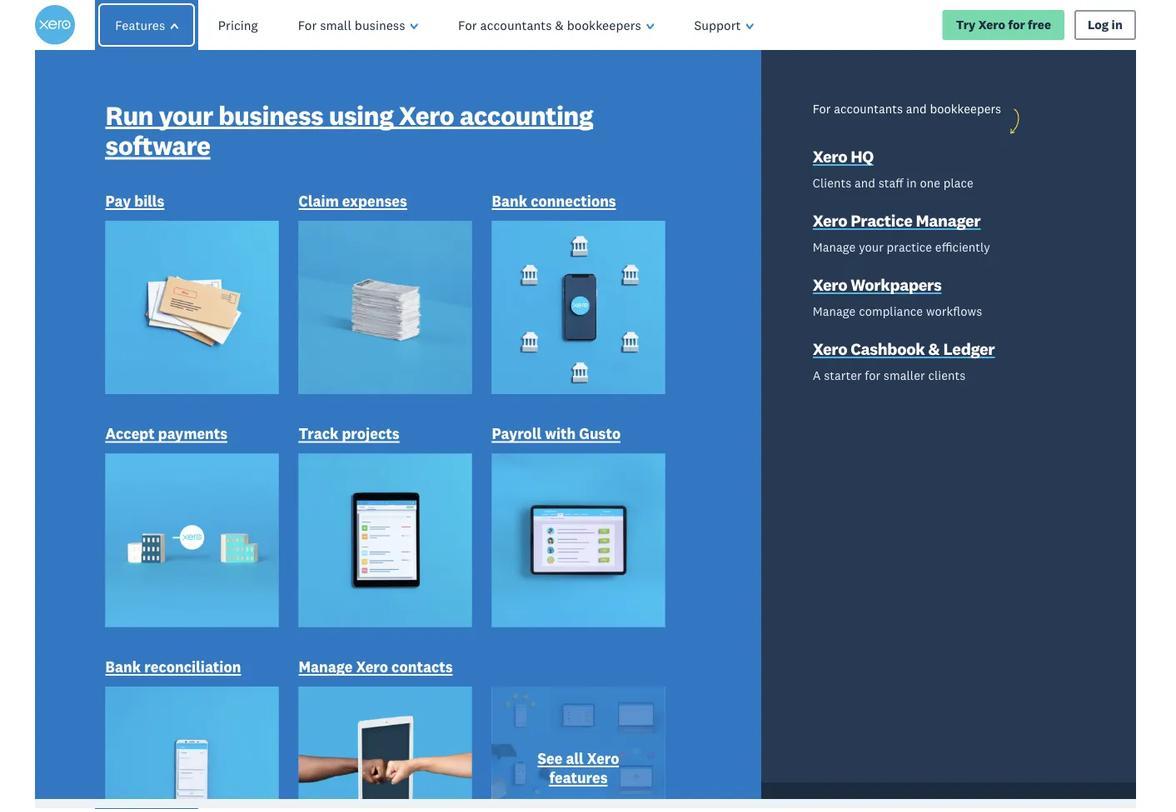 Task type: locate. For each thing, give the bounding box(es) containing it.
hours
[[767, 727, 800, 742]]

accounting inside run your business using xero accounting software
[[460, 98, 593, 131]]

1 vertical spatial all
[[566, 749, 584, 767]]

flash
[[260, 453, 315, 482], [282, 661, 347, 694]]

a xero user decorating a cake with blue icing. social proof badges surrounding the circular image. image
[[598, 50, 1136, 619]]

0 vertical spatial months!
[[181, 481, 265, 509]]

black down accept payments "link" at bottom
[[129, 453, 185, 482]]

clients
[[929, 367, 966, 383]]

0 horizontal spatial accountants
[[480, 17, 552, 33]]

0 vertical spatial in
[[1112, 17, 1123, 32]]

1 black from the top
[[129, 453, 185, 482]]

smaller
[[884, 367, 925, 383]]

xero practice manager
[[813, 209, 981, 230]]

ledger
[[944, 338, 995, 359]]

accept
[[105, 424, 155, 442]]

staff
[[879, 175, 904, 190]]

xero homepage image
[[35, 5, 75, 45]]

friday down payments
[[191, 453, 254, 482]]

what
[[129, 143, 265, 218], [178, 546, 207, 562]]

1 horizontal spatial 3
[[550, 661, 564, 694]]

1 vertical spatial manage
[[813, 303, 856, 319]]

software
[[105, 129, 210, 162], [129, 359, 368, 434]]

1 horizontal spatial business
[[355, 17, 405, 33]]

months! up ends at left
[[129, 691, 228, 725]]

flash for black friday flash sale:
[[282, 661, 347, 694]]

2 vertical spatial and
[[353, 733, 375, 749]]

0 horizontal spatial bookkeepers
[[567, 17, 641, 33]]

for inside for 3 months!
[[510, 661, 544, 694]]

bills
[[134, 191, 164, 210]]

compare all plans link
[[322, 546, 427, 565]]

payroll with gusto
[[492, 424, 621, 442]]

0 vertical spatial &
[[555, 17, 564, 33]]

in right log
[[1112, 17, 1123, 32]]

small
[[320, 17, 352, 33]]

apply*
[[339, 481, 406, 509]]

accountants inside dropdown button
[[480, 17, 552, 33]]

practice
[[887, 239, 933, 254]]

your
[[159, 98, 213, 131], [859, 239, 884, 254]]

months! up learn what xero can do
[[181, 481, 265, 509]]

1 vertical spatial months!
[[129, 691, 228, 725]]

& for ledger
[[929, 338, 940, 359]]

software inside back to what you love with xero accounting software
[[129, 359, 368, 434]]

for small business button
[[278, 0, 438, 50]]

0 vertical spatial your
[[159, 98, 213, 131]]

for accountants and bookkeepers
[[813, 101, 1002, 116]]

track
[[299, 424, 339, 442]]

friday for black friday flash sale: 75% off for 3 months! terms apply*
[[191, 453, 254, 482]]

1 vertical spatial bookkeepers
[[930, 101, 1002, 116]]

free
[[1028, 17, 1052, 32]]

0 vertical spatial accountants
[[480, 17, 552, 33]]

and up one
[[906, 101, 927, 116]]

learn what xero can do
[[142, 546, 278, 562]]

offer
[[129, 733, 156, 749]]

0 horizontal spatial business
[[219, 98, 323, 131]]

xero inside run your business using xero accounting software
[[399, 98, 454, 131]]

0
[[763, 672, 784, 716]]

3
[[163, 481, 176, 509], [550, 661, 564, 694]]

sale: for black friday flash sale: 75% off for 3 months! terms apply*
[[321, 453, 371, 482]]

1 horizontal spatial with
[[545, 424, 576, 442]]

compliance
[[859, 303, 923, 319]]

0 vertical spatial sale:
[[321, 453, 371, 482]]

bank left the connections
[[492, 191, 528, 210]]

1 vertical spatial flash
[[282, 661, 347, 694]]

0 horizontal spatial bank
[[105, 657, 141, 675]]

business inside dropdown button
[[355, 17, 405, 33]]

sale: down track projects link
[[321, 453, 371, 482]]

1 vertical spatial 3
[[550, 661, 564, 694]]

1 horizontal spatial &
[[929, 338, 940, 359]]

0 horizontal spatial your
[[159, 98, 213, 131]]

1 vertical spatial software
[[129, 359, 368, 434]]

1 vertical spatial business
[[219, 98, 323, 131]]

manage down xero workpapers link
[[813, 303, 856, 319]]

for for for accountants and bookkeepers
[[813, 101, 831, 116]]

2 horizontal spatial and
[[906, 101, 927, 116]]

clients and staff in one place
[[813, 175, 974, 190]]

& inside dropdown button
[[555, 17, 564, 33]]

1 vertical spatial and
[[855, 175, 876, 190]]

manage for practice
[[813, 239, 856, 254]]

flash up the "buy"
[[282, 661, 347, 694]]

1 horizontal spatial for
[[458, 17, 477, 33]]

starter
[[824, 367, 862, 383]]

sale: up save
[[352, 661, 410, 694]]

flash inside black friday flash sale: 75% off for 3 months! terms apply*
[[260, 453, 315, 482]]

0 horizontal spatial 3
[[163, 481, 176, 509]]

1 vertical spatial your
[[859, 239, 884, 254]]

bank connections
[[492, 191, 616, 210]]

business inside run your business using xero accounting software
[[219, 98, 323, 131]]

all inside see all xero features
[[566, 749, 584, 767]]

1 horizontal spatial all
[[566, 749, 584, 767]]

1 vertical spatial sale:
[[352, 661, 410, 694]]

off
[[426, 453, 453, 482]]

bank
[[492, 191, 528, 210], [105, 657, 141, 675]]

1 vertical spatial accounting
[[129, 305, 433, 380]]

3 inside for 3 months!
[[550, 661, 564, 694]]

1 horizontal spatial your
[[859, 239, 884, 254]]

1 horizontal spatial bookkeepers
[[930, 101, 1002, 116]]

0 horizontal spatial all
[[377, 546, 392, 562]]

xero inside see all xero features
[[587, 749, 620, 767]]

bookkeepers inside dropdown button
[[567, 17, 641, 33]]

and right now
[[353, 733, 375, 749]]

0 vertical spatial business
[[355, 17, 405, 33]]

0 horizontal spatial in
[[907, 175, 917, 190]]

bank left reconciliation
[[105, 657, 141, 675]]

in
[[1112, 17, 1123, 32], [907, 175, 917, 190]]

bank reconciliation link
[[105, 657, 241, 679]]

for for for small business
[[298, 17, 317, 33]]

all
[[377, 546, 392, 562], [566, 749, 584, 767]]

friday inside black friday flash sale: 75% off for 3 months! terms apply*
[[191, 453, 254, 482]]

and left 'staff' at the right
[[855, 175, 876, 190]]

features
[[115, 17, 165, 33]]

your right run
[[159, 98, 213, 131]]

0 horizontal spatial for
[[298, 17, 317, 33]]

0 vertical spatial software
[[105, 129, 210, 162]]

0 horizontal spatial accounting
[[129, 305, 433, 380]]

all up features
[[566, 749, 584, 767]]

xero practice manager link
[[813, 209, 981, 234]]

you
[[278, 143, 377, 218]]

friday
[[191, 453, 254, 482], [201, 661, 277, 694]]

0 vertical spatial flash
[[260, 453, 315, 482]]

for
[[298, 17, 317, 33], [458, 17, 477, 33], [813, 101, 831, 116]]

business
[[355, 17, 405, 33], [219, 98, 323, 131]]

all for see
[[566, 749, 584, 767]]

0 vertical spatial accounting
[[460, 98, 593, 131]]

0 horizontal spatial with
[[254, 197, 375, 272]]

0 vertical spatial manage
[[813, 239, 856, 254]]

flash down track
[[260, 453, 315, 482]]

xero hq
[[813, 145, 874, 166]]

run your business using xero accounting software
[[105, 98, 593, 162]]

support button
[[674, 0, 774, 50]]

1 vertical spatial bank
[[105, 657, 141, 675]]

0 vertical spatial bookkeepers
[[567, 17, 641, 33]]

1 horizontal spatial accounting
[[460, 98, 593, 131]]

bookkeepers
[[567, 17, 641, 33], [930, 101, 1002, 116]]

ends
[[160, 733, 186, 749]]

accountants
[[480, 17, 552, 33], [834, 101, 903, 116]]

sale: inside black friday flash sale: 75% off for 3 months! terms apply*
[[321, 453, 371, 482]]

software inside run your business using xero accounting software
[[105, 129, 210, 162]]

learn what xero can do link
[[129, 539, 292, 569]]

xero hq link
[[813, 145, 874, 169]]

1 horizontal spatial accountants
[[834, 101, 903, 116]]

1 vertical spatial in
[[907, 175, 917, 190]]

see all xero features
[[538, 749, 620, 786]]

compare
[[322, 546, 374, 562]]

bank reconciliation
[[105, 657, 241, 675]]

manage up now
[[299, 657, 353, 675]]

sale:
[[321, 453, 371, 482], [352, 661, 410, 694]]

0 vertical spatial black
[[129, 453, 185, 482]]

what inside back to what you love with xero accounting software
[[129, 143, 265, 218]]

black up ends at left
[[129, 661, 196, 694]]

2023
[[267, 733, 294, 749]]

your inside run your business using xero accounting software
[[159, 98, 213, 131]]

place
[[944, 175, 974, 190]]

pricing
[[218, 17, 258, 33]]

2 black from the top
[[129, 661, 196, 694]]

0 vertical spatial all
[[377, 546, 392, 562]]

months!
[[181, 481, 265, 509], [129, 691, 228, 725]]

1 vertical spatial black
[[129, 661, 196, 694]]

for inside black friday flash sale: 75% off for 3 months! terms apply*
[[129, 481, 158, 509]]

1 horizontal spatial bank
[[492, 191, 528, 210]]

accounting
[[460, 98, 593, 131], [129, 305, 433, 380]]

all left plans
[[377, 546, 392, 562]]

xero inside "link"
[[979, 17, 1006, 32]]

features button
[[90, 0, 203, 50]]

1 vertical spatial &
[[929, 338, 940, 359]]

1 vertical spatial what
[[178, 546, 207, 562]]

friday up 28 at the left
[[201, 661, 277, 694]]

0 vertical spatial with
[[254, 197, 375, 272]]

accounting inside back to what you love with xero accounting software
[[129, 305, 433, 380]]

for
[[1009, 17, 1026, 32], [865, 367, 881, 383], [129, 481, 158, 509], [510, 661, 544, 694]]

1 vertical spatial friday
[[201, 661, 277, 694]]

black inside black friday flash sale: 75% off for 3 months! terms apply*
[[129, 453, 185, 482]]

black friday flash sale:
[[129, 661, 416, 694]]

business for small
[[355, 17, 405, 33]]

for for for accountants & bookkeepers
[[458, 17, 477, 33]]

black
[[129, 453, 185, 482], [129, 661, 196, 694]]

3 up learn
[[163, 481, 176, 509]]

1 vertical spatial with
[[545, 424, 576, 442]]

2 vertical spatial manage
[[299, 657, 353, 675]]

1 vertical spatial accountants
[[834, 101, 903, 116]]

1 horizontal spatial and
[[855, 175, 876, 190]]

black for black friday flash sale: 75% off for 3 months! terms apply*
[[129, 453, 185, 482]]

0 vertical spatial bank
[[492, 191, 528, 210]]

back to what you love with xero accounting software
[[129, 89, 441, 434]]

28
[[250, 733, 263, 749]]

track projects link
[[299, 424, 400, 446]]

november
[[189, 733, 247, 749]]

manage down practice
[[813, 239, 856, 254]]

plans
[[395, 546, 427, 562]]

0 vertical spatial 3
[[163, 481, 176, 509]]

practice
[[851, 209, 913, 230]]

now
[[327, 733, 351, 749]]

0 vertical spatial what
[[129, 143, 265, 218]]

2 horizontal spatial for
[[813, 101, 831, 116]]

0 horizontal spatial &
[[555, 17, 564, 33]]

0 vertical spatial friday
[[191, 453, 254, 482]]

your down practice
[[859, 239, 884, 254]]

in left one
[[907, 175, 917, 190]]

compare all plans
[[322, 546, 427, 562]]

3 up see
[[550, 661, 564, 694]]



Task type: describe. For each thing, give the bounding box(es) containing it.
accountants for &
[[480, 17, 552, 33]]

try
[[956, 17, 976, 32]]

manage xero contacts
[[299, 657, 453, 675]]

bank for bank reconciliation
[[105, 657, 141, 675]]

0 vertical spatial and
[[906, 101, 927, 116]]

bank connections link
[[492, 191, 616, 213]]

sale: for black friday flash sale:
[[352, 661, 410, 694]]

manage inside manage xero contacts link
[[299, 657, 353, 675]]

xero inside back to what you love with xero accounting software
[[129, 251, 254, 326]]

hq
[[851, 145, 874, 166]]

bookkeepers for for accountants and bookkeepers
[[930, 101, 1002, 116]]

0 horizontal spatial and
[[353, 733, 375, 749]]

business for your
[[219, 98, 323, 131]]

log in link
[[1075, 10, 1136, 40]]

manager
[[916, 209, 981, 230]]

with inside back to what you love with xero accounting software
[[254, 197, 375, 272]]

expenses
[[342, 191, 407, 210]]

months! inside black friday flash sale: 75% off for 3 months! terms apply*
[[181, 481, 265, 509]]

run
[[105, 98, 153, 131]]

pay bills
[[105, 191, 164, 210]]

accept payments
[[105, 424, 228, 442]]

flash for black friday flash sale: 75% off for 3 months! terms apply*
[[260, 453, 315, 482]]

run your business using xero accounting software link
[[105, 98, 691, 165]]

for accountants & bookkeepers
[[458, 17, 641, 33]]

gusto
[[579, 424, 621, 442]]

back
[[238, 89, 370, 164]]

workpapers
[[851, 274, 942, 294]]

terms
[[271, 481, 334, 509]]

a
[[813, 367, 821, 383]]

a starter for smaller clients
[[813, 367, 966, 383]]

your for run
[[159, 98, 213, 131]]

3 inside black friday flash sale: 75% off for 3 months! terms apply*
[[163, 481, 176, 509]]

black friday flash sale: 75% off for 3 months! terms apply*
[[129, 453, 453, 509]]

see
[[538, 749, 563, 767]]

accountants for and
[[834, 101, 903, 116]]

claim expenses
[[299, 191, 407, 210]]

learn
[[142, 546, 176, 562]]

connections
[[531, 191, 616, 210]]

buy now and save link
[[302, 733, 405, 752]]

workflows
[[927, 303, 983, 319]]

pricing link
[[198, 0, 278, 50]]

for inside try xero for free "link"
[[1009, 17, 1026, 32]]

pay
[[105, 191, 131, 210]]

75%
[[376, 453, 420, 482]]

contacts
[[392, 657, 453, 675]]

months! inside for 3 months!
[[129, 691, 228, 725]]

payroll
[[492, 424, 542, 442]]

manage your practice efficiently
[[813, 239, 991, 254]]

manage for workpapers
[[813, 303, 856, 319]]

payroll with gusto link
[[492, 424, 621, 446]]

your for manage
[[859, 239, 884, 254]]

xero cashbook & ledger
[[813, 338, 995, 359]]

friday for black friday flash sale:
[[201, 661, 277, 694]]

xero workpapers link
[[813, 274, 942, 298]]

support
[[694, 17, 741, 33]]

one
[[920, 175, 941, 190]]

log in
[[1088, 17, 1123, 32]]

bank for bank connections
[[492, 191, 528, 210]]

offer ends november 28 2023 buy now and save
[[129, 733, 405, 749]]

to
[[383, 89, 441, 164]]

cashbook
[[851, 338, 925, 359]]

xero cashbook & ledger link
[[813, 338, 995, 362]]

1 horizontal spatial in
[[1112, 17, 1123, 32]]

manage xero contacts link
[[299, 657, 453, 679]]

log
[[1088, 17, 1109, 32]]

with inside 'payroll with gusto' link
[[545, 424, 576, 442]]

see all xero features link
[[522, 748, 635, 790]]

for accountants & bookkeepers button
[[438, 0, 674, 50]]

buy
[[302, 733, 324, 749]]

for small business
[[298, 17, 405, 33]]

do
[[264, 546, 278, 562]]

love
[[129, 197, 242, 272]]

for 3 months!
[[129, 661, 564, 725]]

can
[[240, 546, 261, 562]]

accept payments link
[[105, 424, 228, 446]]

using
[[329, 98, 394, 131]]

all for compare
[[377, 546, 392, 562]]

projects
[[342, 424, 400, 442]]

claim
[[299, 191, 339, 210]]

payments
[[158, 424, 228, 442]]

& for bookkeepers
[[555, 17, 564, 33]]

efficiently
[[936, 239, 991, 254]]

save
[[378, 733, 405, 749]]

xero workpapers
[[813, 274, 942, 294]]

pay bills link
[[105, 191, 164, 213]]

bookkeepers for for accountants & bookkeepers
[[567, 17, 641, 33]]

black for black friday flash sale:
[[129, 661, 196, 694]]

clients
[[813, 175, 852, 190]]



Task type: vqa. For each thing, say whether or not it's contained in the screenshot.
leftmost reconcile
no



